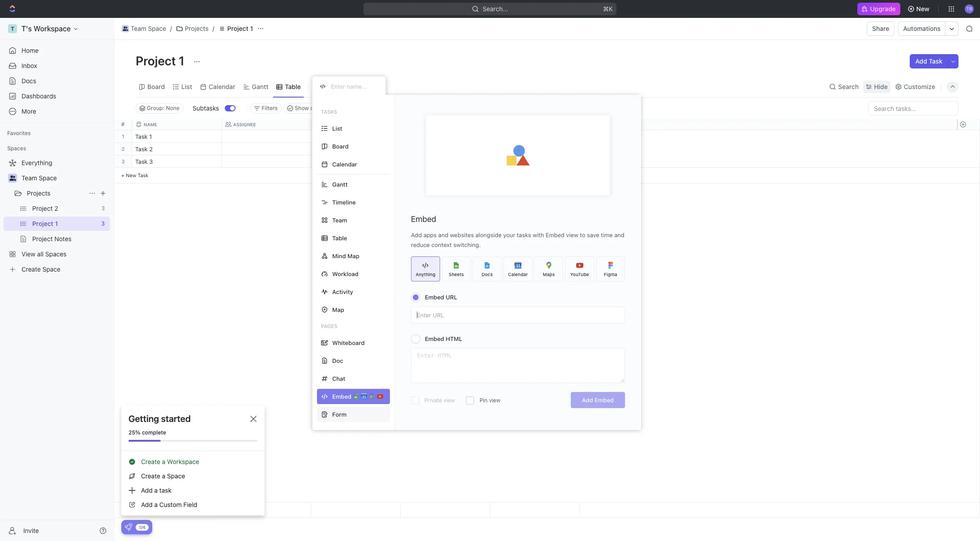 Task type: vqa. For each thing, say whether or not it's contained in the screenshot.
view inside the Add apps and websites alongside your tasks with Embed view to save time and reduce context switching.
yes



Task type: locate. For each thing, give the bounding box(es) containing it.
1 vertical spatial docs
[[482, 272, 493, 277]]

share button
[[867, 21, 895, 36]]

figma
[[604, 272, 617, 277]]

1 vertical spatial board
[[332, 143, 349, 150]]

new for new
[[916, 5, 930, 13]]

space down create a workspace
[[167, 472, 185, 480]]

1 vertical spatial to do cell
[[311, 143, 401, 155]]

0 vertical spatial gantt
[[252, 83, 268, 90]]

0 vertical spatial team space link
[[120, 23, 168, 34]]

add apps and websites alongside your tasks with embed view to save time and reduce context switching.
[[411, 231, 625, 249]]

do for 2
[[325, 146, 332, 152]]

map down activity on the left of page
[[332, 306, 344, 313]]

2 vertical spatial calendar
[[508, 272, 528, 277]]

table up mind
[[332, 234, 347, 242]]

new down task 3
[[126, 172, 136, 178]]

2 vertical spatial team
[[332, 216, 347, 224]]

3 row group from the left
[[957, 130, 980, 184]]

0 horizontal spatial new
[[126, 172, 136, 178]]

press space to select this row. row
[[114, 130, 132, 143], [132, 130, 580, 144], [114, 143, 132, 155], [132, 143, 580, 157], [114, 155, 132, 168], [132, 155, 580, 169], [132, 503, 580, 518]]

2 horizontal spatial calendar
[[508, 272, 528, 277]]

project 1 link
[[216, 23, 255, 34]]

board left list link
[[147, 83, 165, 90]]

3 left task 3
[[122, 159, 125, 164]]

1 do from the top
[[325, 134, 332, 140]]

cell
[[222, 130, 311, 142], [401, 130, 490, 142], [222, 143, 311, 155], [401, 143, 490, 155], [222, 155, 311, 167], [401, 155, 490, 167]]

a up "task"
[[162, 472, 165, 480]]

2 to do from the top
[[317, 146, 332, 152]]

1 horizontal spatial projects
[[185, 25, 209, 32]]

user group image
[[9, 176, 16, 181]]

task down ‎task 2
[[135, 158, 148, 165]]

gantt link
[[250, 80, 268, 93]]

0 vertical spatial project
[[227, 25, 248, 32]]

0 vertical spatial new
[[916, 5, 930, 13]]

task inside "button"
[[929, 57, 943, 65]]

‎task for ‎task 1
[[135, 133, 148, 140]]

2 vertical spatial do
[[325, 159, 332, 165]]

getting started
[[129, 414, 191, 424]]

task down task 3
[[138, 172, 148, 178]]

embed
[[411, 214, 436, 224], [546, 231, 565, 239], [425, 294, 444, 301], [425, 335, 444, 343], [595, 397, 614, 404]]

1 ‎task from the top
[[135, 133, 148, 140]]

tree
[[4, 156, 110, 277]]

2 ‎task from the top
[[135, 146, 148, 153]]

to do for ‎task 1
[[317, 134, 332, 140]]

and
[[438, 231, 448, 239], [614, 231, 625, 239]]

0 horizontal spatial projects link
[[27, 186, 85, 201]]

to
[[317, 134, 323, 140], [317, 146, 323, 152], [317, 159, 323, 165], [580, 231, 585, 239]]

save
[[587, 231, 599, 239]]

team space link inside tree
[[21, 171, 108, 185]]

0 vertical spatial project 1
[[227, 25, 253, 32]]

team space
[[131, 25, 166, 32], [21, 174, 57, 182]]

create for create a workspace
[[141, 458, 160, 466]]

calendar up timeline
[[332, 161, 357, 168]]

1 horizontal spatial team space
[[131, 25, 166, 32]]

2 vertical spatial task
[[138, 172, 148, 178]]

Search tasks... text field
[[869, 102, 958, 115]]

0 horizontal spatial list
[[181, 83, 192, 90]]

1 vertical spatial team space link
[[21, 171, 108, 185]]

3
[[149, 158, 153, 165], [122, 159, 125, 164]]

new
[[916, 5, 930, 13], [126, 172, 136, 178]]

1 inside press space to select this row. row
[[149, 133, 152, 140]]

0 horizontal spatial view
[[444, 397, 455, 404]]

1 vertical spatial team space
[[21, 174, 57, 182]]

favorites button
[[4, 128, 34, 139]]

gantt up timeline
[[332, 181, 348, 188]]

view left the save at the top right
[[566, 231, 578, 239]]

task
[[929, 57, 943, 65], [135, 158, 148, 165], [138, 172, 148, 178]]

0 vertical spatial calendar
[[209, 83, 235, 90]]

add for add embed
[[582, 397, 593, 404]]

1 vertical spatial new
[[126, 172, 136, 178]]

team space right user group icon
[[131, 25, 166, 32]]

0 horizontal spatial team space link
[[21, 171, 108, 185]]

2 vertical spatial to do cell
[[311, 155, 401, 167]]

list up subtasks button
[[181, 83, 192, 90]]

map
[[347, 252, 359, 259], [332, 306, 344, 313]]

private view
[[424, 397, 455, 404]]

create up create a space
[[141, 458, 160, 466]]

project 1
[[227, 25, 253, 32], [136, 53, 187, 68]]

0 vertical spatial table
[[285, 83, 301, 90]]

1 horizontal spatial project 1
[[227, 25, 253, 32]]

0 horizontal spatial calendar
[[209, 83, 235, 90]]

0 horizontal spatial board
[[147, 83, 165, 90]]

1 horizontal spatial projects link
[[174, 23, 211, 34]]

0 vertical spatial projects link
[[174, 23, 211, 34]]

do for 1
[[325, 134, 332, 140]]

1 vertical spatial space
[[39, 174, 57, 182]]

do
[[325, 134, 332, 140], [325, 146, 332, 152], [325, 159, 332, 165]]

0 horizontal spatial team space
[[21, 174, 57, 182]]

3 to do from the top
[[317, 159, 332, 165]]

0 horizontal spatial /
[[170, 25, 172, 32]]

to do cell for ‎task 2
[[311, 143, 401, 155]]

to do cell
[[311, 130, 401, 142], [311, 143, 401, 155], [311, 155, 401, 167]]

task 3
[[135, 158, 153, 165]]

alongside
[[476, 231, 502, 239]]

docs right sheets
[[482, 272, 493, 277]]

add inside button
[[582, 397, 593, 404]]

to do for task 3
[[317, 159, 332, 165]]

add for add a task
[[141, 487, 153, 494]]

0 horizontal spatial space
[[39, 174, 57, 182]]

0 horizontal spatial table
[[285, 83, 301, 90]]

project inside project 1 'link'
[[227, 25, 248, 32]]

view right pin
[[489, 397, 501, 404]]

2 row group from the left
[[132, 130, 580, 184]]

1 create from the top
[[141, 458, 160, 466]]

space right user group icon
[[148, 25, 166, 32]]

docs down inbox
[[21, 77, 36, 85]]

view for pin view
[[489, 397, 501, 404]]

1 vertical spatial create
[[141, 472, 160, 480]]

space right user group image
[[39, 174, 57, 182]]

0 vertical spatial create
[[141, 458, 160, 466]]

1 vertical spatial table
[[332, 234, 347, 242]]

add inside "button"
[[915, 57, 927, 65]]

add for add apps and websites alongside your tasks with embed view to save time and reduce context switching.
[[411, 231, 422, 239]]

0 vertical spatial team
[[131, 25, 146, 32]]

view button
[[312, 80, 341, 93]]

0 horizontal spatial project 1
[[136, 53, 187, 68]]

2 horizontal spatial view
[[566, 231, 578, 239]]

private
[[424, 397, 442, 404]]

3 down ‎task 2
[[149, 158, 153, 165]]

1 vertical spatial do
[[325, 146, 332, 152]]

gantt
[[252, 83, 268, 90], [332, 181, 348, 188]]

1 vertical spatial list
[[332, 125, 342, 132]]

board down tasks
[[332, 143, 349, 150]]

to for ‎task 1
[[317, 134, 323, 140]]

2 create from the top
[[141, 472, 160, 480]]

1 horizontal spatial 3
[[149, 158, 153, 165]]

1 horizontal spatial project
[[227, 25, 248, 32]]

1 horizontal spatial calendar
[[332, 161, 357, 168]]

team
[[131, 25, 146, 32], [21, 174, 37, 182], [332, 216, 347, 224]]

1 horizontal spatial gantt
[[332, 181, 348, 188]]

team space right user group image
[[21, 174, 57, 182]]

form
[[332, 411, 347, 418]]

add for add a custom field
[[141, 501, 153, 509]]

0 vertical spatial docs
[[21, 77, 36, 85]]

calendar left maps
[[508, 272, 528, 277]]

press space to select this row. row containing ‎task 1
[[132, 130, 580, 144]]

url
[[446, 294, 457, 301]]

project
[[227, 25, 248, 32], [136, 53, 176, 68]]

upgrade link
[[858, 3, 900, 15]]

‎task up ‎task 2
[[135, 133, 148, 140]]

create up add a task
[[141, 472, 160, 480]]

map right mind
[[347, 252, 359, 259]]

a for custom
[[154, 501, 158, 509]]

0 horizontal spatial map
[[332, 306, 344, 313]]

tree containing team space
[[4, 156, 110, 277]]

⌘k
[[603, 5, 613, 13]]

2 vertical spatial to do
[[317, 159, 332, 165]]

new for new task
[[126, 172, 136, 178]]

view
[[566, 231, 578, 239], [444, 397, 455, 404], [489, 397, 501, 404]]

1 inside 1 2 3
[[122, 133, 124, 139]]

a left "task"
[[154, 487, 158, 494]]

team right user group image
[[21, 174, 37, 182]]

calendar up subtasks button
[[209, 83, 235, 90]]

0 horizontal spatial projects
[[27, 189, 51, 197]]

1 horizontal spatial team
[[131, 25, 146, 32]]

0 vertical spatial space
[[148, 25, 166, 32]]

hide button
[[863, 80, 891, 93]]

‎task for ‎task 2
[[135, 146, 148, 153]]

1 vertical spatial to do
[[317, 146, 332, 152]]

add inside add apps and websites alongside your tasks with embed view to save time and reduce context switching.
[[411, 231, 422, 239]]

1/4
[[139, 525, 146, 530]]

3 do from the top
[[325, 159, 332, 165]]

0 vertical spatial ‎task
[[135, 133, 148, 140]]

2 up task 3
[[149, 146, 153, 153]]

a for space
[[162, 472, 165, 480]]

‎task
[[135, 133, 148, 140], [135, 146, 148, 153]]

0 vertical spatial list
[[181, 83, 192, 90]]

grid containing ‎task 1
[[114, 119, 980, 518]]

view right private
[[444, 397, 455, 404]]

team right user group icon
[[131, 25, 146, 32]]

1 horizontal spatial and
[[614, 231, 625, 239]]

search
[[838, 83, 859, 90]]

2 for 1
[[122, 146, 125, 152]]

a
[[162, 458, 165, 466], [162, 472, 165, 480], [154, 487, 158, 494], [154, 501, 158, 509]]

1 vertical spatial map
[[332, 306, 344, 313]]

board
[[147, 83, 165, 90], [332, 143, 349, 150]]

0 vertical spatial to do cell
[[311, 130, 401, 142]]

add for add task
[[915, 57, 927, 65]]

workspace
[[167, 458, 199, 466]]

create a workspace
[[141, 458, 199, 466]]

list
[[181, 83, 192, 90], [332, 125, 342, 132]]

0 horizontal spatial gantt
[[252, 83, 268, 90]]

1 horizontal spatial /
[[213, 25, 214, 32]]

projects
[[185, 25, 209, 32], [27, 189, 51, 197]]

0 horizontal spatial team
[[21, 174, 37, 182]]

add
[[915, 57, 927, 65], [411, 231, 422, 239], [582, 397, 593, 404], [141, 487, 153, 494], [141, 501, 153, 509]]

0 vertical spatial board
[[147, 83, 165, 90]]

to do for ‎task 2
[[317, 146, 332, 152]]

docs
[[21, 77, 36, 85], [482, 272, 493, 277]]

0 horizontal spatial project
[[136, 53, 176, 68]]

to do cell for task 3
[[311, 155, 401, 167]]

grid
[[114, 119, 980, 518]]

task up customize
[[929, 57, 943, 65]]

2 vertical spatial space
[[167, 472, 185, 480]]

2 horizontal spatial team
[[332, 216, 347, 224]]

to do
[[317, 134, 332, 140], [317, 146, 332, 152], [317, 159, 332, 165]]

1 horizontal spatial 2
[[149, 146, 153, 153]]

2 inside 1 2 3
[[122, 146, 125, 152]]

0 vertical spatial to do
[[317, 134, 332, 140]]

1 horizontal spatial new
[[916, 5, 930, 13]]

1 vertical spatial project
[[136, 53, 176, 68]]

context
[[431, 241, 452, 249]]

0 horizontal spatial 2
[[122, 146, 125, 152]]

table
[[285, 83, 301, 90], [332, 234, 347, 242]]

1 vertical spatial task
[[135, 158, 148, 165]]

2 left ‎task 2
[[122, 146, 125, 152]]

0 vertical spatial map
[[347, 252, 359, 259]]

1 vertical spatial projects link
[[27, 186, 85, 201]]

1 vertical spatial projects
[[27, 189, 51, 197]]

25% complete
[[129, 429, 166, 436]]

chat
[[332, 375, 345, 382]]

0 vertical spatial task
[[929, 57, 943, 65]]

team down timeline
[[332, 216, 347, 224]]

a up create a space
[[162, 458, 165, 466]]

‎task down '‎task 1'
[[135, 146, 148, 153]]

1 to do from the top
[[317, 134, 332, 140]]

1 horizontal spatial docs
[[482, 272, 493, 277]]

new inside new button
[[916, 5, 930, 13]]

team space link
[[120, 23, 168, 34], [21, 171, 108, 185]]

2 horizontal spatial space
[[167, 472, 185, 480]]

1 vertical spatial team
[[21, 174, 37, 182]]

2 to do cell from the top
[[311, 143, 401, 155]]

tasks
[[321, 109, 337, 115]]

1 horizontal spatial view
[[489, 397, 501, 404]]

0 vertical spatial team space
[[131, 25, 166, 32]]

switching.
[[453, 241, 481, 249]]

task inside press space to select this row. row
[[135, 158, 148, 165]]

1 horizontal spatial list
[[332, 125, 342, 132]]

list down tasks
[[332, 125, 342, 132]]

3 to do cell from the top
[[311, 155, 401, 167]]

user group image
[[123, 26, 128, 31]]

1 inside 'link'
[[250, 25, 253, 32]]

0 vertical spatial do
[[325, 134, 332, 140]]

new button
[[904, 2, 935, 16]]

0 horizontal spatial docs
[[21, 77, 36, 85]]

1 to do cell from the top
[[311, 130, 401, 142]]

1 vertical spatial gantt
[[332, 181, 348, 188]]

and right the time
[[614, 231, 625, 239]]

press space to select this row. row containing 2
[[114, 143, 132, 155]]

0 horizontal spatial and
[[438, 231, 448, 239]]

projects link
[[174, 23, 211, 34], [27, 186, 85, 201]]

calendar link
[[207, 80, 235, 93]]

row
[[132, 119, 580, 130]]

and up context
[[438, 231, 448, 239]]

1 vertical spatial ‎task
[[135, 146, 148, 153]]

table up show
[[285, 83, 301, 90]]

search button
[[827, 80, 862, 93]]

gantt left table link
[[252, 83, 268, 90]]

a down add a task
[[154, 501, 158, 509]]

2 do from the top
[[325, 146, 332, 152]]

add a task
[[141, 487, 172, 494]]

upgrade
[[870, 5, 896, 13]]

row group
[[114, 130, 132, 184], [132, 130, 580, 184], [957, 130, 980, 184]]

to for ‎task 2
[[317, 146, 323, 152]]

1 row group from the left
[[114, 130, 132, 184]]

new up automations
[[916, 5, 930, 13]]



Task type: describe. For each thing, give the bounding box(es) containing it.
close image
[[250, 416, 257, 422]]

spaces
[[7, 145, 26, 152]]

a for task
[[154, 487, 158, 494]]

to do cell for ‎task 1
[[311, 130, 401, 142]]

team space inside tree
[[21, 174, 57, 182]]

team inside tree
[[21, 174, 37, 182]]

calendar inside 'link'
[[209, 83, 235, 90]]

invite
[[23, 527, 39, 534]]

space inside tree
[[39, 174, 57, 182]]

row group containing 1 2 3
[[114, 130, 132, 184]]

row group containing ‎task 1
[[132, 130, 580, 184]]

Enter URL text field
[[412, 307, 625, 323]]

2 and from the left
[[614, 231, 625, 239]]

show
[[295, 105, 309, 111]]

automations
[[903, 25, 941, 32]]

press space to select this row. row containing task 3
[[132, 155, 580, 169]]

add task
[[915, 57, 943, 65]]

1 horizontal spatial table
[[332, 234, 347, 242]]

complete
[[142, 429, 166, 436]]

2 for ‎task
[[149, 146, 153, 153]]

embed html
[[425, 335, 462, 343]]

whiteboard
[[332, 339, 365, 346]]

apps
[[423, 231, 437, 239]]

field
[[183, 501, 197, 509]]

activity
[[332, 288, 353, 295]]

home
[[21, 47, 39, 54]]

embed inside add apps and websites alongside your tasks with embed view to save time and reduce context switching.
[[546, 231, 565, 239]]

add embed
[[582, 397, 614, 404]]

list link
[[180, 80, 192, 93]]

customize
[[904, 83, 935, 90]]

embed url
[[425, 294, 457, 301]]

dashboards
[[21, 92, 56, 100]]

dashboards link
[[4, 89, 110, 103]]

search...
[[483, 5, 508, 13]]

tasks
[[517, 231, 531, 239]]

customize button
[[892, 80, 938, 93]]

a for workspace
[[162, 458, 165, 466]]

custom
[[159, 501, 182, 509]]

create a space
[[141, 472, 185, 480]]

press space to select this row. row containing 3
[[114, 155, 132, 168]]

embed for embed html
[[425, 335, 444, 343]]

html
[[446, 335, 462, 343]]

‎task 2
[[135, 146, 153, 153]]

doc
[[332, 357, 343, 364]]

board link
[[146, 80, 165, 93]]

maps
[[543, 272, 555, 277]]

hide
[[874, 83, 888, 90]]

add task button
[[910, 54, 948, 69]]

time
[[601, 231, 613, 239]]

mind
[[332, 252, 346, 259]]

to inside add apps and websites alongside your tasks with embed view to save time and reduce context switching.
[[580, 231, 585, 239]]

#
[[121, 121, 125, 128]]

0 vertical spatial projects
[[185, 25, 209, 32]]

1 horizontal spatial map
[[347, 252, 359, 259]]

anything
[[416, 272, 435, 277]]

docs inside sidebar navigation
[[21, 77, 36, 85]]

do for 3
[[325, 159, 332, 165]]

onboarding checklist button element
[[125, 524, 132, 531]]

sidebar navigation
[[0, 18, 114, 541]]

1 / from the left
[[170, 25, 172, 32]]

show closed
[[295, 105, 328, 111]]

embed inside button
[[595, 397, 614, 404]]

1 vertical spatial calendar
[[332, 161, 357, 168]]

timeline
[[332, 199, 356, 206]]

1 and from the left
[[438, 231, 448, 239]]

with
[[533, 231, 544, 239]]

Enter HTML text field
[[412, 349, 625, 383]]

3 inside press space to select this row. row
[[149, 158, 153, 165]]

task
[[159, 487, 172, 494]]

press space to select this row. row containing ‎task 2
[[132, 143, 580, 157]]

table link
[[283, 80, 301, 93]]

1 horizontal spatial board
[[332, 143, 349, 150]]

press space to select this row. row containing 1
[[114, 130, 132, 143]]

0 horizontal spatial 3
[[122, 159, 125, 164]]

docs link
[[4, 74, 110, 88]]

subtasks button
[[189, 101, 225, 116]]

pin
[[480, 397, 488, 404]]

to for task 3
[[317, 159, 323, 165]]

reduce
[[411, 241, 430, 249]]

tree inside sidebar navigation
[[4, 156, 110, 277]]

view for private view
[[444, 397, 455, 404]]

started
[[161, 414, 191, 424]]

view inside add apps and websites alongside your tasks with embed view to save time and reduce context switching.
[[566, 231, 578, 239]]

inbox link
[[4, 59, 110, 73]]

add embed button
[[571, 392, 625, 408]]

getting
[[129, 414, 159, 424]]

task for new task
[[138, 172, 148, 178]]

2 / from the left
[[213, 25, 214, 32]]

task for add task
[[929, 57, 943, 65]]

create for create a space
[[141, 472, 160, 480]]

subtasks
[[193, 104, 219, 112]]

workload
[[332, 270, 359, 277]]

your
[[503, 231, 515, 239]]

add a custom field
[[141, 501, 197, 509]]

automations button
[[899, 22, 945, 35]]

project 1 inside 'link'
[[227, 25, 253, 32]]

mind map
[[332, 252, 359, 259]]

1 horizontal spatial team space link
[[120, 23, 168, 34]]

‎task 1
[[135, 133, 152, 140]]

onboarding checklist button image
[[125, 524, 132, 531]]

inbox
[[21, 62, 37, 69]]

show closed button
[[284, 103, 332, 114]]

view button
[[312, 76, 341, 97]]

1 vertical spatial project 1
[[136, 53, 187, 68]]

view
[[324, 83, 338, 90]]

share
[[872, 25, 889, 32]]

projects inside tree
[[27, 189, 51, 197]]

new task
[[126, 172, 148, 178]]

25%
[[129, 429, 140, 436]]

pin view
[[480, 397, 501, 404]]

websites
[[450, 231, 474, 239]]

sheets
[[449, 272, 464, 277]]

embed for embed
[[411, 214, 436, 224]]

1 2 3
[[122, 133, 125, 164]]

pages
[[321, 323, 337, 329]]

1 horizontal spatial space
[[148, 25, 166, 32]]

youtube
[[570, 272, 589, 277]]

Enter name... field
[[330, 82, 378, 90]]

home link
[[4, 43, 110, 58]]

embed for embed url
[[425, 294, 444, 301]]

closed
[[310, 105, 328, 111]]

favorites
[[7, 130, 31, 137]]



